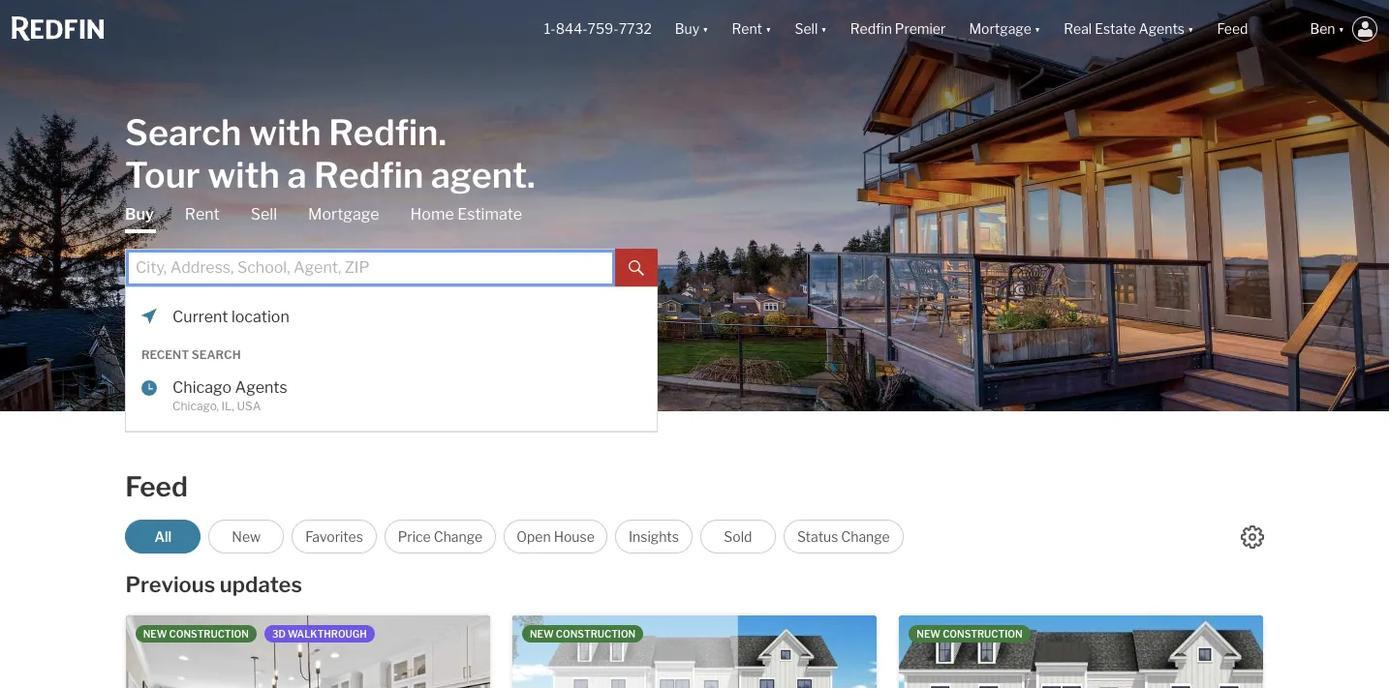Task type: locate. For each thing, give the bounding box(es) containing it.
current location button
[[172, 307, 641, 328]]

rent right the buy ▾
[[732, 21, 762, 37]]

1 horizontal spatial agents
[[1139, 21, 1185, 37]]

2 new construction from the left
[[530, 629, 636, 640]]

▾ right rent ▾
[[821, 21, 827, 37]]

0 horizontal spatial new
[[143, 629, 167, 640]]

▾ inside sell ▾ dropdown button
[[821, 21, 827, 37]]

buy ▾ button
[[675, 0, 709, 58]]

price
[[398, 529, 431, 545]]

mortgage for mortgage ▾
[[969, 21, 1031, 37]]

mortgage inside dropdown button
[[969, 21, 1031, 37]]

mortgage up city, address, school, agent, zip search box
[[308, 205, 379, 223]]

sell link
[[251, 204, 277, 225]]

rent inside 'tab list'
[[185, 205, 220, 223]]

sell for sell ▾
[[795, 21, 818, 37]]

City, Address, School, Agent, ZIP search field
[[125, 248, 615, 287]]

0 vertical spatial buy
[[675, 21, 699, 37]]

agents
[[1139, 21, 1185, 37], [235, 379, 287, 397]]

new
[[143, 629, 167, 640], [530, 629, 554, 640], [917, 629, 941, 640]]

▾ for buy ▾
[[702, 21, 709, 37]]

2 horizontal spatial new construction
[[917, 629, 1022, 640]]

sell ▾
[[795, 21, 827, 37]]

walkthrough
[[288, 629, 367, 640]]

sell inside 'tab list'
[[251, 205, 277, 223]]

5 ▾ from the left
[[1188, 21, 1194, 37]]

▾ left "sell ▾"
[[765, 21, 772, 37]]

1 vertical spatial search
[[192, 347, 241, 362]]

rent for rent ▾
[[732, 21, 762, 37]]

option group
[[125, 520, 904, 554]]

0 vertical spatial mortgage
[[969, 21, 1031, 37]]

6 ▾ from the left
[[1338, 21, 1345, 37]]

0 horizontal spatial rent
[[185, 205, 220, 223]]

0 horizontal spatial buy
[[125, 205, 154, 223]]

0 horizontal spatial new construction
[[143, 629, 249, 640]]

rent inside dropdown button
[[732, 21, 762, 37]]

change inside radio
[[841, 529, 890, 545]]

insights
[[629, 529, 679, 545]]

real estate agents ▾
[[1064, 21, 1194, 37]]

1 ▾ from the left
[[702, 21, 709, 37]]

mortgage left real
[[969, 21, 1031, 37]]

1 horizontal spatial new
[[530, 629, 554, 640]]

0 horizontal spatial agents
[[235, 379, 287, 397]]

buy
[[675, 21, 699, 37], [125, 205, 154, 223]]

real estate agents ▾ link
[[1064, 0, 1194, 58]]

1 horizontal spatial buy
[[675, 21, 699, 37]]

1 horizontal spatial feed
[[1217, 21, 1248, 37]]

new construction for photo of 3004 red cardinal ln, charlotte, nc 28211
[[530, 629, 636, 640]]

mortgage for mortgage
[[308, 205, 379, 223]]

1 horizontal spatial mortgage
[[969, 21, 1031, 37]]

tab list
[[125, 204, 658, 433]]

▾ left the feed button
[[1188, 21, 1194, 37]]

buy down tour
[[125, 205, 154, 223]]

feed
[[1217, 21, 1248, 37], [125, 471, 188, 504]]

▾ inside mortgage ▾ dropdown button
[[1034, 21, 1041, 37]]

buy ▾ button
[[663, 0, 720, 58]]

new construction
[[143, 629, 249, 640], [530, 629, 636, 640], [917, 629, 1022, 640]]

1 new construction from the left
[[143, 629, 249, 640]]

0 horizontal spatial sell
[[251, 205, 277, 223]]

0 vertical spatial redfin
[[850, 21, 892, 37]]

▾
[[702, 21, 709, 37], [765, 21, 772, 37], [821, 21, 827, 37], [1034, 21, 1041, 37], [1188, 21, 1194, 37], [1338, 21, 1345, 37]]

1 vertical spatial agents
[[235, 379, 287, 397]]

search up 'rent' link
[[125, 111, 242, 154]]

3d walkthrough
[[272, 629, 367, 640]]

Favorites radio
[[292, 520, 377, 554]]

2 change from the left
[[841, 529, 890, 545]]

1 construction from the left
[[169, 629, 249, 640]]

2 new from the left
[[530, 629, 554, 640]]

change right the status
[[841, 529, 890, 545]]

1 vertical spatial mortgage
[[308, 205, 379, 223]]

tab list containing buy
[[125, 204, 658, 433]]

construction for photo of 6024 towering oaks ln, charlotte, nc 28205
[[169, 629, 249, 640]]

agents right estate on the right top of page
[[1139, 21, 1185, 37]]

rent down tour
[[185, 205, 220, 223]]

change
[[434, 529, 483, 545], [841, 529, 890, 545]]

change right price
[[434, 529, 483, 545]]

▾ inside buy ▾ dropdown button
[[702, 21, 709, 37]]

0 vertical spatial search
[[125, 111, 242, 154]]

ben ▾
[[1310, 21, 1345, 37]]

rent link
[[185, 204, 220, 225]]

feed left ben
[[1217, 21, 1248, 37]]

1-844-759-7732
[[544, 21, 652, 37]]

▾ left real
[[1034, 21, 1041, 37]]

0 horizontal spatial redfin
[[314, 154, 424, 196]]

rent ▾ button
[[732, 0, 772, 58]]

buy link
[[125, 204, 154, 233]]

0 horizontal spatial construction
[[169, 629, 249, 640]]

sell
[[795, 21, 818, 37], [251, 205, 277, 223]]

ben
[[1310, 21, 1335, 37]]

▾ for rent ▾
[[765, 21, 772, 37]]

mortgage ▾ button
[[969, 0, 1041, 58]]

2 construction from the left
[[556, 629, 636, 640]]

sell ▾ button
[[783, 0, 839, 58]]

buy inside dropdown button
[[675, 21, 699, 37]]

mortgage
[[969, 21, 1031, 37], [308, 205, 379, 223]]

1 vertical spatial rent
[[185, 205, 220, 223]]

0 vertical spatial sell
[[795, 21, 818, 37]]

3 new from the left
[[917, 629, 941, 640]]

sell right 'rent' link
[[251, 205, 277, 223]]

feed up all
[[125, 471, 188, 504]]

1-844-759-7732 link
[[544, 21, 652, 37]]

buy ▾
[[675, 21, 709, 37]]

new construction for the photo of 3004 red cardinal ln #7, charlotte, nc 28211
[[917, 629, 1022, 640]]

new
[[232, 529, 261, 545]]

redfin up mortgage link
[[314, 154, 424, 196]]

construction for the photo of 3004 red cardinal ln #7, charlotte, nc 28211
[[943, 629, 1022, 640]]

▾ right ben
[[1338, 21, 1345, 37]]

0 horizontal spatial change
[[434, 529, 483, 545]]

mortgage inside 'tab list'
[[308, 205, 379, 223]]

feed inside button
[[1217, 21, 1248, 37]]

0 horizontal spatial mortgage
[[308, 205, 379, 223]]

change inside radio
[[434, 529, 483, 545]]

0 vertical spatial rent
[[732, 21, 762, 37]]

4 ▾ from the left
[[1034, 21, 1041, 37]]

buy for buy ▾
[[675, 21, 699, 37]]

agents up usa
[[235, 379, 287, 397]]

photo of 3004 red cardinal ln #7, charlotte, nc 28211 image
[[899, 616, 1263, 689]]

1 horizontal spatial sell
[[795, 21, 818, 37]]

1 new from the left
[[143, 629, 167, 640]]

0 vertical spatial feed
[[1217, 21, 1248, 37]]

construction for photo of 3004 red cardinal ln, charlotte, nc 28211
[[556, 629, 636, 640]]

3 ▾ from the left
[[821, 21, 827, 37]]

3 new construction from the left
[[917, 629, 1022, 640]]

▾ left rent ▾
[[702, 21, 709, 37]]

redfin left premier at the top right of the page
[[850, 21, 892, 37]]

1 horizontal spatial new construction
[[530, 629, 636, 640]]

2 horizontal spatial new
[[917, 629, 941, 640]]

▾ for mortgage ▾
[[1034, 21, 1041, 37]]

1 change from the left
[[434, 529, 483, 545]]

search
[[125, 111, 242, 154], [192, 347, 241, 362]]

sell inside sell ▾ dropdown button
[[795, 21, 818, 37]]

All radio
[[125, 520, 201, 554]]

2 horizontal spatial construction
[[943, 629, 1022, 640]]

home estimate link
[[410, 204, 522, 225]]

search up chicago
[[192, 347, 241, 362]]

home
[[410, 205, 454, 223]]

rent
[[732, 21, 762, 37], [185, 205, 220, 223]]

1 vertical spatial buy
[[125, 205, 154, 223]]

change for price change
[[434, 529, 483, 545]]

buy right 7732
[[675, 21, 699, 37]]

0 vertical spatial agents
[[1139, 21, 1185, 37]]

estate
[[1095, 21, 1136, 37]]

1 horizontal spatial change
[[841, 529, 890, 545]]

construction
[[169, 629, 249, 640], [556, 629, 636, 640], [943, 629, 1022, 640]]

new for photo of 6024 towering oaks ln, charlotte, nc 28205
[[143, 629, 167, 640]]

2 ▾ from the left
[[765, 21, 772, 37]]

sell right rent ▾
[[795, 21, 818, 37]]

with
[[249, 111, 321, 154], [207, 154, 280, 196]]

sell ▾ button
[[795, 0, 827, 58]]

current location
[[172, 308, 289, 326]]

redfin
[[850, 21, 892, 37], [314, 154, 424, 196]]

1 horizontal spatial construction
[[556, 629, 636, 640]]

favorites
[[305, 529, 363, 545]]

759-
[[588, 21, 619, 37]]

rent ▾
[[732, 21, 772, 37]]

photo of 3004 red cardinal ln, charlotte, nc 28211 image
[[512, 616, 877, 689]]

new for photo of 3004 red cardinal ln, charlotte, nc 28211
[[530, 629, 554, 640]]

recent search
[[141, 347, 241, 362]]

1 horizontal spatial redfin
[[850, 21, 892, 37]]

submit search image
[[629, 261, 644, 276]]

1 vertical spatial sell
[[251, 205, 277, 223]]

3 construction from the left
[[943, 629, 1022, 640]]

1 vertical spatial redfin
[[314, 154, 424, 196]]

0 horizontal spatial feed
[[125, 471, 188, 504]]

sell for sell
[[251, 205, 277, 223]]

▾ inside rent ▾ dropdown button
[[765, 21, 772, 37]]

1 horizontal spatial rent
[[732, 21, 762, 37]]



Task type: describe. For each thing, give the bounding box(es) containing it.
current
[[172, 308, 228, 326]]

search with redfin. tour with a redfin agent.
[[125, 111, 535, 196]]

status change
[[797, 529, 890, 545]]

status
[[797, 529, 838, 545]]

agents inside dropdown button
[[1139, 21, 1185, 37]]

Price Change radio
[[384, 520, 496, 554]]

redfin inside search with redfin. tour with a redfin agent.
[[314, 154, 424, 196]]

feed button
[[1205, 0, 1298, 58]]

mortgage link
[[308, 204, 379, 225]]

premier
[[895, 21, 946, 37]]

real
[[1064, 21, 1092, 37]]

redfin inside redfin premier button
[[850, 21, 892, 37]]

recent
[[141, 347, 189, 362]]

844-
[[556, 21, 588, 37]]

Sold radio
[[700, 520, 776, 554]]

real estate agents ▾ button
[[1052, 0, 1205, 58]]

new construction for photo of 6024 towering oaks ln, charlotte, nc 28205
[[143, 629, 249, 640]]

mortgage ▾
[[969, 21, 1041, 37]]

open
[[517, 529, 551, 545]]

previous updates
[[125, 572, 302, 598]]

open house
[[517, 529, 595, 545]]

chicago agents link
[[172, 379, 599, 398]]

estimate
[[457, 205, 522, 223]]

redfin premier button
[[839, 0, 957, 58]]

mortgage ▾ button
[[957, 0, 1052, 58]]

1-
[[544, 21, 556, 37]]

buy for buy
[[125, 205, 154, 223]]

search inside search with redfin. tour with a redfin agent.
[[125, 111, 242, 154]]

Insights radio
[[615, 520, 692, 554]]

agents inside chicago agents chicago, il, usa
[[235, 379, 287, 397]]

1 vertical spatial feed
[[125, 471, 188, 504]]

photo of 6024 towering oaks ln, charlotte, nc 28205 image
[[126, 616, 490, 689]]

tour
[[125, 154, 200, 196]]

chicago
[[172, 379, 232, 397]]

3d
[[272, 629, 286, 640]]

il,
[[221, 399, 234, 414]]

▾ inside the real estate agents ▾ link
[[1188, 21, 1194, 37]]

all
[[154, 529, 172, 545]]

redfin.
[[329, 111, 447, 154]]

rent for rent
[[185, 205, 220, 223]]

Open House radio
[[504, 520, 608, 554]]

previous
[[125, 572, 215, 598]]

change for status change
[[841, 529, 890, 545]]

updates
[[220, 572, 302, 598]]

▾ for ben ▾
[[1338, 21, 1345, 37]]

home estimate
[[410, 205, 522, 223]]

chicago,
[[172, 399, 219, 414]]

redfin premier
[[850, 21, 946, 37]]

Status Change radio
[[783, 520, 904, 554]]

new for the photo of 3004 red cardinal ln #7, charlotte, nc 28211
[[917, 629, 941, 640]]

New radio
[[209, 520, 284, 554]]

7732
[[619, 21, 652, 37]]

agent.
[[431, 154, 535, 196]]

▾ for sell ▾
[[821, 21, 827, 37]]

a
[[287, 154, 307, 196]]

house
[[554, 529, 595, 545]]

rent ▾ button
[[720, 0, 783, 58]]

price change
[[398, 529, 483, 545]]

sold
[[724, 529, 752, 545]]

chicago agents chicago, il, usa
[[172, 379, 287, 414]]

location
[[231, 308, 289, 326]]

option group containing all
[[125, 520, 904, 554]]

usa
[[237, 399, 261, 414]]



Task type: vqa. For each thing, say whether or not it's contained in the screenshot.
map
no



